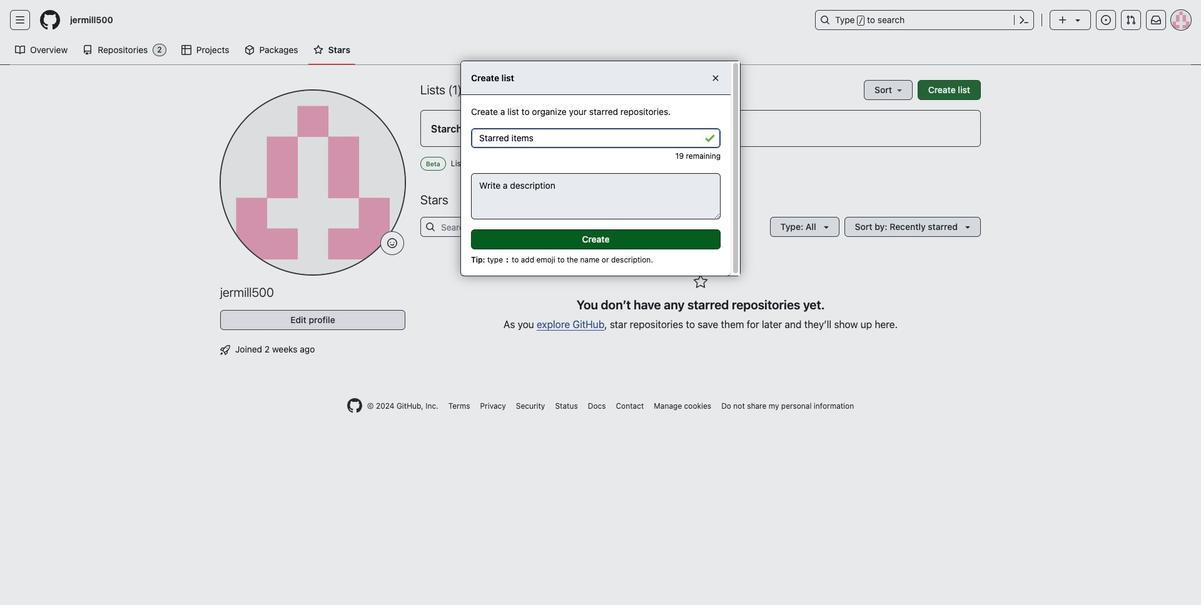 Task type: vqa. For each thing, say whether or not it's contained in the screenshot.
rocket icon
yes



Task type: describe. For each thing, give the bounding box(es) containing it.
List name text field
[[471, 128, 721, 148]]

star image
[[693, 275, 708, 290]]

homepage image
[[347, 399, 362, 414]]

command palette image
[[1019, 15, 1029, 25]]

1 triangle down image from the left
[[821, 222, 831, 232]]

search image
[[425, 222, 435, 232]]

repo image
[[83, 45, 93, 55]]

change your avatar image
[[220, 90, 405, 275]]

table image
[[181, 45, 191, 55]]

List description text field
[[471, 173, 721, 219]]

git pull request image
[[1126, 15, 1136, 25]]

rocket image
[[220, 345, 230, 355]]

smiley image
[[387, 238, 397, 248]]



Task type: locate. For each thing, give the bounding box(es) containing it.
status
[[676, 151, 721, 162]]

create list dialog
[[460, 61, 741, 276]]

feature release label: beta element
[[420, 157, 446, 171]]

0 horizontal spatial triangle down image
[[821, 222, 831, 232]]

triangle down image
[[821, 222, 831, 232], [963, 222, 973, 232]]

plus image
[[1058, 15, 1068, 25]]

issue opened image
[[1101, 15, 1111, 25]]

close dialog image
[[711, 73, 721, 83]]

triangle down image
[[1073, 15, 1083, 25]]

2 triangle down image from the left
[[963, 222, 973, 232]]

homepage image
[[40, 10, 60, 30]]

1 horizontal spatial triangle down image
[[963, 222, 973, 232]]

notifications image
[[1151, 15, 1161, 25]]

star image
[[313, 45, 323, 55]]

Search stars search field
[[420, 217, 646, 237]]

status inside "create list" dialog
[[676, 151, 721, 162]]

book image
[[15, 45, 25, 55]]

package image
[[244, 45, 254, 55]]



